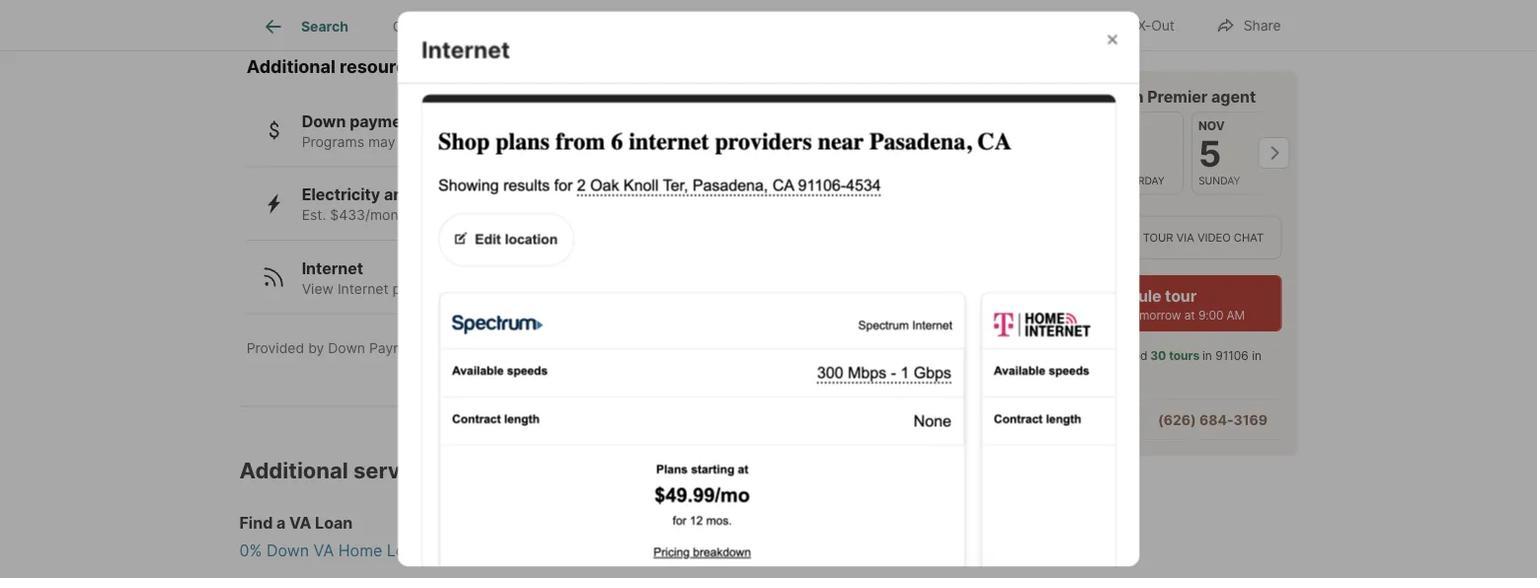 Task type: locate. For each thing, give the bounding box(es) containing it.
resource,
[[430, 341, 495, 358]]

va down the loan
[[314, 542, 334, 561]]

3 tab from the left
[[782, 3, 878, 50]]

the
[[1050, 367, 1068, 381]]

1 horizontal spatial nov
[[1198, 119, 1224, 133]]

overview
[[393, 18, 454, 35]]

nov down agent
[[1198, 119, 1224, 133]]

next image
[[1258, 137, 1290, 169]]

0 vertical spatial tour
[[1005, 87, 1040, 106]]

available
[[525, 281, 582, 298]]

find a va loan 0% down va home loans: get quote
[[239, 515, 517, 561]]

previous image
[[997, 137, 1028, 169]]

0 vertical spatial down
[[302, 112, 346, 131]]

tour with a redfin premier agent
[[1005, 87, 1256, 106]]

and
[[384, 186, 413, 205], [431, 281, 456, 298], [561, 341, 585, 358]]

video
[[1197, 231, 1231, 244]]

1 horizontal spatial 30
[[1150, 349, 1166, 364]]

1 horizontal spatial tour
[[1143, 231, 1173, 244]]

in
[[1202, 349, 1212, 364], [1252, 349, 1262, 364]]

30 right led
[[1150, 349, 1166, 364]]

2 vertical spatial and
[[561, 341, 585, 358]]

1 vertical spatial with
[[493, 207, 521, 224]]

0 horizontal spatial and
[[384, 186, 413, 205]]

redfin up 4
[[1094, 87, 1144, 106]]

and right the wattbuy,
[[561, 341, 585, 358]]

None button
[[1017, 111, 1096, 196], [1104, 112, 1183, 195], [1191, 112, 1270, 195], [1017, 111, 1096, 196], [1104, 112, 1183, 195], [1191, 112, 1270, 195]]

and inside electricity and solar est. $433/month, save                  $433 with rooftop solar
[[384, 186, 413, 205]]

0 vertical spatial 30
[[1150, 349, 1166, 364]]

down right by
[[328, 341, 365, 358]]

tour up previous icon
[[1005, 87, 1040, 106]]

tab list
[[239, 0, 894, 50]]

be
[[399, 134, 416, 151]]

view
[[302, 281, 334, 298]]

and up $433/month, at the top left of page
[[384, 186, 413, 205]]

redfin
[[1094, 87, 1144, 106], [1050, 349, 1086, 364]]

led
[[1130, 349, 1148, 364]]

1 vertical spatial solar
[[577, 207, 608, 224]]

1 vertical spatial additional
[[239, 458, 348, 485]]

additional
[[246, 56, 336, 78], [239, 458, 348, 485]]

30 inside in the last 30 days
[[1095, 367, 1110, 381]]

solar right rooftop
[[577, 207, 608, 224]]

4
[[1111, 132, 1135, 175]]

2 in from the left
[[1252, 349, 1262, 364]]

1 vertical spatial 30
[[1095, 367, 1110, 381]]

last
[[1072, 367, 1092, 381]]

overview tab
[[370, 3, 476, 50]]

wattbuy,
[[499, 341, 557, 358]]

available:
[[1071, 308, 1123, 323]]

down inside find a va loan 0% down va home loans: get quote
[[267, 542, 309, 561]]

2 nov from the left
[[1198, 119, 1224, 133]]

91106
[[1216, 349, 1249, 364]]

search link
[[262, 15, 348, 39]]

tour
[[1005, 87, 1040, 106], [1143, 231, 1173, 244]]

down up programs
[[302, 112, 346, 131]]

nov down "tour with a redfin premier agent"
[[1111, 119, 1137, 133]]

0 vertical spatial with
[[1043, 87, 1077, 106]]

internet
[[421, 35, 510, 63], [302, 259, 363, 279], [338, 281, 389, 298]]

tour
[[1165, 287, 1197, 306]]

0 vertical spatial internet
[[421, 35, 510, 63]]

additional resources
[[246, 56, 427, 78]]

nov inside nov 4 saturday
[[1111, 119, 1137, 133]]

electricity
[[302, 186, 380, 205]]

ask
[[1024, 412, 1050, 429]]

a inside find a va loan 0% down va home loans: get quote
[[276, 515, 286, 534]]

1 vertical spatial and
[[431, 281, 456, 298]]

additional for additional resources
[[246, 56, 336, 78]]

and right plans
[[431, 281, 456, 298]]

1 vertical spatial internet
[[302, 259, 363, 279]]

and inside internet view internet plans and providers available for this home
[[431, 281, 456, 298]]

additional up find
[[239, 458, 348, 485]]

1 vertical spatial tour
[[1143, 231, 1173, 244]]

chat
[[1234, 231, 1264, 244]]

1 vertical spatial va
[[314, 542, 334, 561]]

nov
[[1111, 119, 1137, 133], [1198, 119, 1224, 133]]

2 vertical spatial down
[[267, 542, 309, 561]]

tour inside tour via video chat list box
[[1143, 231, 1173, 244]]

next
[[1041, 308, 1067, 323]]

down payment assistance programs may be available. learn more
[[302, 112, 561, 151]]

assistance
[[421, 112, 505, 131]]

schedule
[[1090, 287, 1162, 306]]

payment
[[369, 341, 426, 358]]

in right "tours"
[[1202, 349, 1212, 364]]

get
[[440, 542, 467, 561]]

loans:
[[387, 542, 436, 561]]

ask a question
[[1024, 412, 1124, 429]]

0 horizontal spatial tour
[[1005, 87, 1040, 106]]

0 horizontal spatial in
[[1202, 349, 1212, 364]]

0 horizontal spatial redfin
[[1050, 349, 1086, 364]]

nov 4 saturday
[[1111, 119, 1164, 187]]

0 horizontal spatial nov
[[1111, 119, 1137, 133]]

tab list containing search
[[239, 0, 894, 50]]

2 vertical spatial internet
[[338, 281, 389, 298]]

internet inside internet element
[[421, 35, 510, 63]]

30 for days
[[1095, 367, 1110, 381]]

1 horizontal spatial a
[[1053, 412, 1061, 429]]

1 vertical spatial a
[[1053, 412, 1061, 429]]

tab
[[476, 3, 624, 50], [624, 3, 782, 50], [782, 3, 878, 50]]

1 tab from the left
[[476, 3, 624, 50]]

additional down the search link at the top left
[[246, 56, 336, 78]]

more
[[526, 134, 561, 151]]

1 horizontal spatial in
[[1252, 349, 1262, 364]]

0 horizontal spatial 30
[[1095, 367, 1110, 381]]

out
[[1151, 17, 1175, 34]]

provided
[[246, 341, 304, 358]]

0% down va home loans: get quote link
[[239, 540, 970, 564]]

0 vertical spatial additional
[[246, 56, 336, 78]]

am
[[1227, 308, 1245, 323]]

redfin up the
[[1050, 349, 1086, 364]]

0 horizontal spatial solar
[[417, 186, 455, 205]]

1 horizontal spatial redfin
[[1094, 87, 1144, 106]]

va left the loan
[[289, 515, 311, 534]]

with
[[1043, 87, 1077, 106], [493, 207, 521, 224]]

1 nov from the left
[[1111, 119, 1137, 133]]

agents
[[1089, 349, 1127, 364]]

30
[[1150, 349, 1166, 364], [1095, 367, 1110, 381]]

tour left the via
[[1143, 231, 1173, 244]]

rooftop
[[525, 207, 573, 224]]

at
[[1184, 308, 1195, 323]]

0 vertical spatial and
[[384, 186, 413, 205]]

30 down agents
[[1095, 367, 1110, 381]]

tour for tour via video chat
[[1143, 231, 1173, 244]]

tour for tour with a redfin premier agent
[[1005, 87, 1040, 106]]

1 horizontal spatial solar
[[577, 207, 608, 224]]

0 horizontal spatial a
[[276, 515, 286, 534]]

internet up 'view'
[[302, 259, 363, 279]]

0 horizontal spatial with
[[493, 207, 521, 224]]

down inside down payment assistance programs may be available. learn more
[[302, 112, 346, 131]]

nov inside the nov 5 sunday
[[1198, 119, 1224, 133]]

premier
[[1147, 87, 1208, 106]]

internet right 'view'
[[338, 281, 389, 298]]

1 horizontal spatial va
[[314, 542, 334, 561]]

(626) 684-3169
[[1158, 412, 1268, 429]]

tour via video chat
[[1143, 231, 1264, 244]]

in right 91106
[[1252, 349, 1262, 364]]

quote
[[471, 542, 517, 561]]

2 horizontal spatial and
[[561, 341, 585, 358]]

down right 0%
[[267, 542, 309, 561]]

2 tab from the left
[[624, 3, 782, 50]]

3169
[[1234, 412, 1268, 429]]

solar up save
[[417, 186, 455, 205]]

2 vertical spatial a
[[276, 515, 286, 534]]

1 horizontal spatial and
[[431, 281, 456, 298]]

a
[[1081, 87, 1090, 106], [1053, 412, 1061, 429], [276, 515, 286, 534]]

may
[[368, 134, 395, 151]]

providers
[[460, 281, 521, 298]]

save
[[420, 207, 450, 224]]

sunday
[[1198, 174, 1240, 187]]

2 horizontal spatial a
[[1081, 87, 1090, 106]]

internet down overview
[[421, 35, 510, 63]]

x-out button
[[1093, 4, 1191, 45]]

0 horizontal spatial va
[[289, 515, 311, 534]]



Task type: describe. For each thing, give the bounding box(es) containing it.
share
[[1244, 17, 1281, 34]]

by
[[308, 341, 324, 358]]

resources
[[340, 56, 427, 78]]

a for ask a question
[[1053, 412, 1061, 429]]

9:00
[[1198, 308, 1223, 323]]

nov for 5
[[1198, 119, 1224, 133]]

684-
[[1199, 412, 1234, 429]]

(626)
[[1158, 412, 1196, 429]]

in inside in the last 30 days
[[1252, 349, 1262, 364]]

tours
[[1169, 349, 1200, 364]]

via
[[1176, 231, 1194, 244]]

(626) 684-3169 link
[[1158, 412, 1268, 429]]

learn more link
[[485, 134, 561, 151]]

1 horizontal spatial with
[[1043, 87, 1077, 106]]

search
[[301, 18, 348, 35]]

internet for internet
[[421, 35, 510, 63]]

internet view internet plans and providers available for this home
[[302, 259, 672, 298]]

tour via video chat list box
[[1005, 216, 1282, 260]]

redfin agents led 30 tours in 91106
[[1050, 349, 1249, 364]]

est.
[[302, 207, 326, 224]]

0 vertical spatial redfin
[[1094, 87, 1144, 106]]

0%
[[239, 542, 262, 561]]

$433/month,
[[330, 207, 416, 224]]

$433
[[454, 207, 489, 224]]

payment
[[350, 112, 418, 131]]

allconnect
[[589, 341, 661, 358]]

with inside electricity and solar est. $433/month, save                  $433 with rooftop solar
[[493, 207, 521, 224]]

saturday
[[1111, 174, 1164, 187]]

in the last 30 days
[[1050, 349, 1262, 381]]

available.
[[420, 134, 481, 151]]

0 vertical spatial a
[[1081, 87, 1090, 106]]

x-
[[1137, 17, 1151, 34]]

loan
[[315, 515, 353, 534]]

additional services
[[239, 458, 444, 485]]

5
[[1198, 132, 1221, 175]]

find
[[239, 515, 273, 534]]

days
[[1113, 367, 1140, 381]]

this
[[608, 281, 631, 298]]

1 in from the left
[[1202, 349, 1212, 364]]

for
[[586, 281, 604, 298]]

schedule tour next available: tomorrow at 9:00 am
[[1041, 287, 1245, 323]]

1 vertical spatial down
[[328, 341, 365, 358]]

x-out
[[1137, 17, 1175, 34]]

electricity and solar est. $433/month, save                  $433 with rooftop solar
[[302, 186, 608, 224]]

1 vertical spatial redfin
[[1050, 349, 1086, 364]]

share button
[[1199, 4, 1298, 45]]

ask a question link
[[1024, 412, 1124, 429]]

services
[[353, 458, 444, 485]]

a for find a va loan 0% down va home loans: get quote
[[276, 515, 286, 534]]

plans
[[392, 281, 427, 298]]

home
[[635, 281, 672, 298]]

internet element
[[421, 12, 533, 64]]

30 for tours
[[1150, 349, 1166, 364]]

programs
[[302, 134, 364, 151]]

0 vertical spatial va
[[289, 515, 311, 534]]

learn
[[485, 134, 523, 151]]

question
[[1064, 412, 1124, 429]]

agent
[[1211, 87, 1256, 106]]

additional for additional services
[[239, 458, 348, 485]]

nov for 4
[[1111, 119, 1137, 133]]

0 vertical spatial solar
[[417, 186, 455, 205]]

internet for internet view internet plans and providers available for this home
[[302, 259, 363, 279]]

internet dialog
[[397, 12, 1140, 579]]

home
[[338, 542, 382, 561]]

provided by down payment resource, wattbuy, and allconnect
[[246, 341, 661, 358]]

tomorrow
[[1126, 308, 1181, 323]]

nov 5 sunday
[[1198, 119, 1240, 187]]



Task type: vqa. For each thing, say whether or not it's contained in the screenshot.
465K to the right
no



